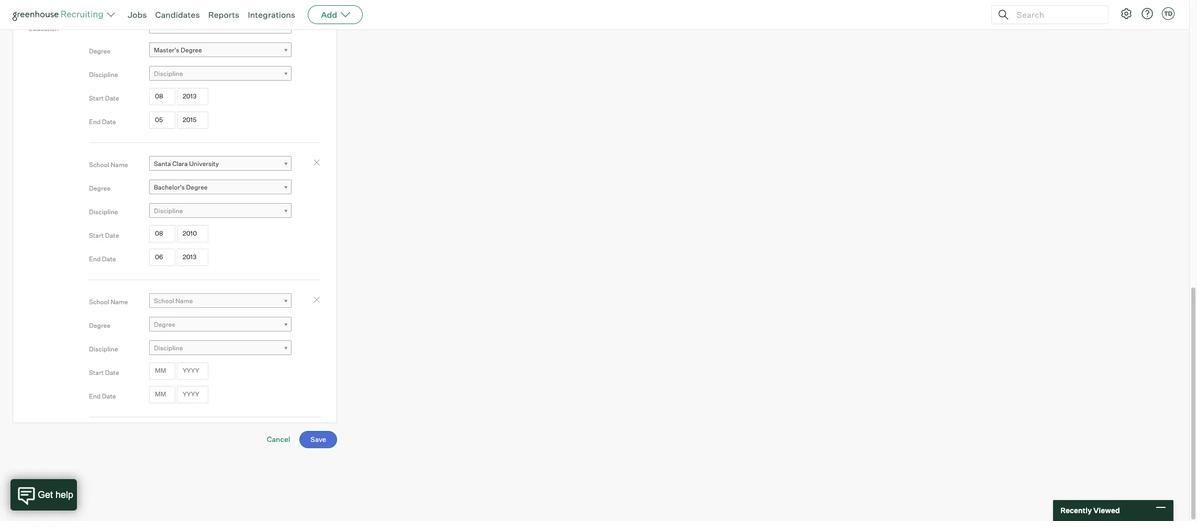 Task type: describe. For each thing, give the bounding box(es) containing it.
school name for santa
[[89, 161, 128, 169]]

recently viewed
[[1061, 506, 1120, 515]]

candidates link
[[155, 9, 200, 20]]

date for yyyy text field for name's mm text field
[[105, 369, 119, 377]]

configure image
[[1121, 7, 1133, 20]]

discipline link for degree
[[149, 340, 292, 355]]

greenhouse recruiting image
[[13, 8, 107, 21]]

date for mm text field for of yyyy text box
[[102, 118, 116, 126]]

td
[[1164, 10, 1173, 17]]

santa clara university link
[[149, 156, 292, 171]]

santa
[[154, 160, 171, 167]]

3 end from the top
[[89, 392, 101, 400]]

date for end date mm text box
[[102, 392, 116, 400]]

3 end date from the top
[[89, 392, 116, 400]]

name for santa clara university
[[111, 161, 128, 169]]

name for university of southern california
[[111, 24, 128, 32]]

school name for university
[[89, 24, 128, 32]]

start for master's
[[89, 94, 104, 102]]

end for bachelor's
[[89, 255, 101, 263]]

add button
[[308, 5, 363, 24]]

jobs link
[[128, 9, 147, 20]]

bachelor's degree
[[154, 183, 208, 191]]

master's degree
[[154, 46, 202, 54]]

degree inside "link"
[[154, 320, 175, 328]]

bachelor's degree link
[[149, 179, 292, 195]]

yyyy text field for name
[[177, 362, 208, 379]]

southern
[[192, 22, 219, 30]]

recently
[[1061, 506, 1092, 515]]

of
[[185, 22, 191, 30]]

name for school name
[[111, 298, 128, 306]]

1 yyyy text field from the top
[[177, 88, 208, 105]]

santa clara university
[[154, 160, 219, 167]]

mm text field for of yyyy text box
[[149, 112, 175, 129]]

date for mm text field corresponding to second yyyy text field from the bottom
[[102, 255, 116, 263]]

mm text field for start date
[[149, 225, 175, 242]]

discipline link for master's degree
[[149, 66, 292, 81]]

integrations
[[248, 9, 295, 20]]

yyyy text field for clara
[[177, 225, 208, 242]]

jobs
[[128, 9, 147, 20]]

yyyy text field for name
[[177, 386, 208, 403]]



Task type: vqa. For each thing, say whether or not it's contained in the screenshot.


Task type: locate. For each thing, give the bounding box(es) containing it.
0 vertical spatial university
[[154, 22, 184, 30]]

school for school
[[89, 298, 109, 306]]

start date
[[89, 94, 119, 102], [89, 232, 119, 240], [89, 369, 119, 377]]

mm text field for yyyy text field for name
[[149, 362, 175, 379]]

end date for bachelor's
[[89, 255, 116, 263]]

discipline link
[[149, 66, 292, 81], [149, 203, 292, 218], [149, 340, 292, 355]]

start date for master's
[[89, 94, 119, 102]]

3 start from the top
[[89, 369, 104, 377]]

2 vertical spatial start date
[[89, 369, 119, 377]]

candidates
[[155, 9, 200, 20]]

school name link
[[149, 293, 292, 308]]

date for mm text field for 3rd yyyy text box from the bottom
[[105, 94, 119, 102]]

cancel
[[267, 435, 290, 443]]

0 vertical spatial end date
[[89, 118, 116, 126]]

mm text field for 3rd yyyy text box from the bottom
[[149, 88, 175, 105]]

3 yyyy text field from the top
[[177, 386, 208, 403]]

0 vertical spatial start
[[89, 94, 104, 102]]

0 vertical spatial end
[[89, 118, 101, 126]]

school name for school
[[89, 298, 128, 306]]

viewed
[[1094, 506, 1120, 515]]

discipline link down master's degree link
[[149, 66, 292, 81]]

reports
[[208, 9, 239, 20]]

university of southern california link
[[149, 19, 292, 34]]

2 yyyy text field from the top
[[177, 112, 208, 129]]

start for bachelor's
[[89, 232, 104, 240]]

bachelor's
[[154, 183, 185, 191]]

1 vertical spatial university
[[189, 160, 219, 167]]

degree
[[181, 46, 202, 54], [89, 47, 110, 55], [186, 183, 208, 191], [89, 185, 110, 192], [154, 320, 175, 328], [89, 322, 110, 330]]

0 horizontal spatial university
[[154, 22, 184, 30]]

school name
[[89, 24, 128, 32], [89, 161, 128, 169], [154, 297, 193, 305], [89, 298, 128, 306]]

2 vertical spatial start
[[89, 369, 104, 377]]

reports link
[[208, 9, 239, 20]]

3 mm text field from the top
[[149, 249, 175, 266]]

0 vertical spatial discipline link
[[149, 66, 292, 81]]

school
[[89, 24, 109, 32], [89, 161, 109, 169], [154, 297, 174, 305], [89, 298, 109, 306]]

1 mm text field from the top
[[149, 88, 175, 105]]

education
[[29, 25, 59, 32]]

1 vertical spatial start
[[89, 232, 104, 240]]

name
[[111, 24, 128, 32], [111, 161, 128, 169], [176, 297, 193, 305], [111, 298, 128, 306]]

mm text field for end date
[[149, 386, 175, 403]]

2 vertical spatial yyyy text field
[[177, 386, 208, 403]]

1 start from the top
[[89, 94, 104, 102]]

discipline link down bachelor's degree link at the top
[[149, 203, 292, 218]]

td button
[[1160, 5, 1177, 22]]

end
[[89, 118, 101, 126], [89, 255, 101, 263], [89, 392, 101, 400]]

end date
[[89, 118, 116, 126], [89, 255, 116, 263], [89, 392, 116, 400]]

4 mm text field from the top
[[149, 362, 175, 379]]

0 vertical spatial yyyy text field
[[177, 225, 208, 242]]

1 end date from the top
[[89, 118, 116, 126]]

university
[[154, 22, 184, 30], [189, 160, 219, 167]]

2 vertical spatial discipline link
[[149, 340, 292, 355]]

clara
[[172, 160, 188, 167]]

2 mm text field from the top
[[149, 112, 175, 129]]

None submit
[[300, 431, 337, 448]]

yyyy text field for of
[[177, 112, 208, 129]]

1 end from the top
[[89, 118, 101, 126]]

cancel link
[[267, 435, 290, 443]]

2 yyyy text field from the top
[[177, 249, 208, 266]]

0 vertical spatial start date
[[89, 94, 119, 102]]

master's degree link
[[149, 42, 292, 57]]

2 mm text field from the top
[[149, 386, 175, 403]]

university of southern california
[[154, 22, 249, 30]]

discipline
[[154, 70, 183, 77], [89, 71, 118, 79], [154, 207, 183, 215], [89, 208, 118, 216], [154, 344, 183, 352], [89, 345, 118, 353]]

2 vertical spatial end
[[89, 392, 101, 400]]

2 start from the top
[[89, 232, 104, 240]]

1 vertical spatial end date
[[89, 255, 116, 263]]

add
[[321, 9, 337, 20]]

discipline link for bachelor's degree
[[149, 203, 292, 218]]

MM text field
[[149, 88, 175, 105], [149, 112, 175, 129], [149, 249, 175, 266], [149, 362, 175, 379]]

california
[[221, 22, 249, 30]]

1 yyyy text field from the top
[[177, 225, 208, 242]]

3 discipline link from the top
[[149, 340, 292, 355]]

3 start date from the top
[[89, 369, 119, 377]]

2 end from the top
[[89, 255, 101, 263]]

3 yyyy text field from the top
[[177, 362, 208, 379]]

mm text field for second yyyy text field from the bottom
[[149, 249, 175, 266]]

end date for master's
[[89, 118, 116, 126]]

1 vertical spatial mm text field
[[149, 386, 175, 403]]

end for master's
[[89, 118, 101, 126]]

2 end date from the top
[[89, 255, 116, 263]]

2 vertical spatial end date
[[89, 392, 116, 400]]

td button
[[1162, 7, 1175, 20]]

1 start date from the top
[[89, 94, 119, 102]]

1 vertical spatial yyyy text field
[[177, 112, 208, 129]]

YYYY text field
[[177, 225, 208, 242], [177, 249, 208, 266], [177, 362, 208, 379]]

0 vertical spatial mm text field
[[149, 225, 175, 242]]

master's
[[154, 46, 179, 54]]

start date for bachelor's
[[89, 232, 119, 240]]

1 vertical spatial start date
[[89, 232, 119, 240]]

discipline link down degree "link"
[[149, 340, 292, 355]]

0 vertical spatial yyyy text field
[[177, 88, 208, 105]]

MM text field
[[149, 225, 175, 242], [149, 386, 175, 403]]

YYYY text field
[[177, 88, 208, 105], [177, 112, 208, 129], [177, 386, 208, 403]]

2 start date from the top
[[89, 232, 119, 240]]

date
[[105, 94, 119, 102], [102, 118, 116, 126], [105, 232, 119, 240], [102, 255, 116, 263], [105, 369, 119, 377], [102, 392, 116, 400]]

date for mm text box related to start date
[[105, 232, 119, 240]]

Search text field
[[1014, 7, 1099, 22]]

integrations link
[[248, 9, 295, 20]]

1 horizontal spatial university
[[189, 160, 219, 167]]

2 discipline link from the top
[[149, 203, 292, 218]]

1 vertical spatial end
[[89, 255, 101, 263]]

school for santa
[[89, 161, 109, 169]]

2 vertical spatial yyyy text field
[[177, 362, 208, 379]]

school for university
[[89, 24, 109, 32]]

1 vertical spatial yyyy text field
[[177, 249, 208, 266]]

university down the candidates link
[[154, 22, 184, 30]]

1 discipline link from the top
[[149, 66, 292, 81]]

degree link
[[149, 317, 292, 332]]

university right clara
[[189, 160, 219, 167]]

1 vertical spatial discipline link
[[149, 203, 292, 218]]

start
[[89, 94, 104, 102], [89, 232, 104, 240], [89, 369, 104, 377]]

1 mm text field from the top
[[149, 225, 175, 242]]



